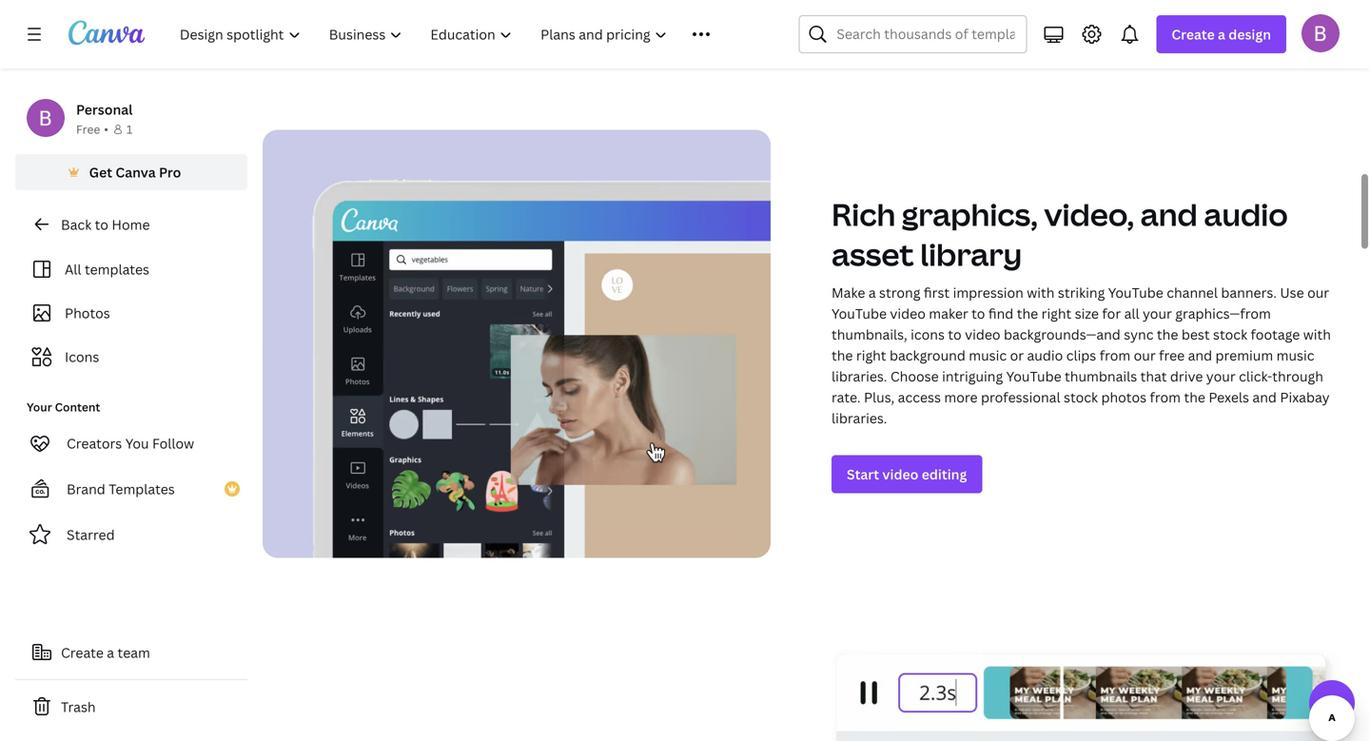 Task type: describe. For each thing, give the bounding box(es) containing it.
a inside rich graphics, video, and audio asset library make a strong first impression with striking youtube channel banners. use our youtube video maker to find the right size for all your graphics—from thumbnails, icons to video backgrounds—and sync the best stock footage with the right background music or audio clips from our free and premium music libraries. choose intriguing youtube thumbnails that drive your click-through rate. plus, access more professional stock photos from the pexels and pixabay libraries.
[[868, 284, 876, 302]]

or
[[1010, 346, 1024, 365]]

1 horizontal spatial from
[[1150, 388, 1181, 406]]

the up free
[[1157, 326, 1178, 344]]

icons
[[911, 326, 945, 344]]

1 vertical spatial and
[[1188, 346, 1212, 365]]

click-
[[1239, 367, 1272, 385]]

more
[[944, 388, 978, 406]]

sync
[[1124, 326, 1154, 344]]

video,
[[1044, 194, 1134, 235]]

starred link
[[15, 516, 247, 554]]

1 music from the left
[[969, 346, 1007, 365]]

0 horizontal spatial youtube
[[832, 305, 887, 323]]

1 horizontal spatial to
[[948, 326, 962, 344]]

thumbnails
[[1065, 367, 1137, 385]]

maker
[[929, 305, 968, 323]]

creators you follow
[[67, 434, 194, 452]]

0 vertical spatial video
[[890, 305, 926, 323]]

the down drive
[[1184, 388, 1205, 406]]

create a design button
[[1156, 15, 1286, 53]]

create a design
[[1172, 25, 1271, 43]]

brand templates
[[67, 480, 175, 498]]

1 horizontal spatial audio
[[1204, 194, 1288, 235]]

brand templates link
[[15, 470, 247, 508]]

creators you follow link
[[15, 424, 247, 462]]

2 libraries. from the top
[[832, 409, 887, 427]]

the down thumbnails,
[[832, 346, 853, 365]]

rate.
[[832, 388, 861, 406]]

Search search field
[[837, 16, 1015, 52]]

a for team
[[107, 644, 114, 662]]

2 horizontal spatial to
[[972, 305, 985, 323]]

asset
[[832, 234, 914, 275]]

photos link
[[27, 295, 236, 331]]

first
[[924, 284, 950, 302]]

strong
[[879, 284, 920, 302]]

easy to use video editing tools image
[[832, 650, 1340, 741]]

create for create a team
[[61, 644, 104, 662]]

icons link
[[27, 339, 236, 375]]

rich graphics, video, and audio asset library image
[[263, 130, 771, 558]]

0 vertical spatial with
[[1027, 284, 1055, 302]]

icons
[[65, 348, 99, 366]]

make
[[832, 284, 865, 302]]

2 vertical spatial and
[[1252, 388, 1277, 406]]

footage
[[1251, 326, 1300, 344]]

trash
[[61, 698, 96, 716]]

brand
[[67, 480, 105, 498]]

create a team
[[61, 644, 150, 662]]

0 vertical spatial your
[[1143, 305, 1172, 323]]

graphics,
[[902, 194, 1038, 235]]

1 libraries. from the top
[[832, 367, 887, 385]]

trash link
[[15, 688, 247, 726]]

starred
[[67, 526, 115, 544]]

rich graphics, video, and audio asset library make a strong first impression with striking youtube channel banners. use our youtube video maker to find the right size for all your graphics—from thumbnails, icons to video backgrounds—and sync the best stock footage with the right background music or audio clips from our free and premium music libraries. choose intriguing youtube thumbnails that drive your click-through rate. plus, access more professional stock photos from the pexels and pixabay libraries.
[[832, 194, 1331, 427]]

pixabay
[[1280, 388, 1330, 406]]

back
[[61, 215, 92, 234]]

•
[[104, 121, 108, 137]]

premium
[[1215, 346, 1273, 365]]

all
[[1124, 305, 1139, 323]]

get canva pro
[[89, 163, 181, 181]]

2 music from the left
[[1276, 346, 1314, 365]]

follow
[[152, 434, 194, 452]]

get
[[89, 163, 112, 181]]

impression
[[953, 284, 1024, 302]]

back to home link
[[15, 206, 247, 244]]



Task type: vqa. For each thing, say whether or not it's contained in the screenshot.
needs
no



Task type: locate. For each thing, give the bounding box(es) containing it.
youtube up thumbnails,
[[832, 305, 887, 323]]

0 horizontal spatial right
[[856, 346, 886, 365]]

None search field
[[799, 15, 1027, 53]]

photos
[[65, 304, 110, 322]]

best
[[1181, 326, 1210, 344]]

0 horizontal spatial music
[[969, 346, 1007, 365]]

bob builder image
[[1302, 14, 1340, 52]]

0 vertical spatial stock
[[1213, 326, 1247, 344]]

music
[[969, 346, 1007, 365], [1276, 346, 1314, 365]]

2 vertical spatial to
[[948, 326, 962, 344]]

banners.
[[1221, 284, 1277, 302]]

start video editing link
[[832, 455, 982, 493]]

and right video,
[[1140, 194, 1198, 235]]

canva
[[115, 163, 156, 181]]

intriguing
[[942, 367, 1003, 385]]

0 vertical spatial to
[[95, 215, 108, 234]]

1 horizontal spatial music
[[1276, 346, 1314, 365]]

0 horizontal spatial from
[[1100, 346, 1130, 365]]

2 vertical spatial video
[[882, 465, 918, 483]]

2 vertical spatial a
[[107, 644, 114, 662]]

video right start
[[882, 465, 918, 483]]

1 horizontal spatial your
[[1206, 367, 1236, 385]]

create
[[1172, 25, 1215, 43], [61, 644, 104, 662]]

thumbnails,
[[832, 326, 907, 344]]

2 vertical spatial youtube
[[1006, 367, 1061, 385]]

with right footage
[[1303, 326, 1331, 344]]

stock
[[1213, 326, 1247, 344], [1064, 388, 1098, 406]]

access
[[898, 388, 941, 406]]

and
[[1140, 194, 1198, 235], [1188, 346, 1212, 365], [1252, 388, 1277, 406]]

create left design
[[1172, 25, 1215, 43]]

0 vertical spatial a
[[1218, 25, 1225, 43]]

professional
[[981, 388, 1060, 406]]

1 vertical spatial youtube
[[832, 305, 887, 323]]

youtube
[[1108, 284, 1163, 302], [832, 305, 887, 323], [1006, 367, 1061, 385]]

drive
[[1170, 367, 1203, 385]]

get canva pro button
[[15, 154, 247, 190]]

2 horizontal spatial a
[[1218, 25, 1225, 43]]

1 horizontal spatial a
[[868, 284, 876, 302]]

backgrounds—and
[[1004, 326, 1121, 344]]

pro
[[159, 163, 181, 181]]

your
[[27, 399, 52, 415]]

and down best
[[1188, 346, 1212, 365]]

create for create a design
[[1172, 25, 1215, 43]]

to
[[95, 215, 108, 234], [972, 305, 985, 323], [948, 326, 962, 344]]

photos
[[1101, 388, 1147, 406]]

1 horizontal spatial right
[[1041, 305, 1072, 323]]

from up thumbnails on the right of page
[[1100, 346, 1130, 365]]

our
[[1307, 284, 1329, 302], [1134, 346, 1156, 365]]

all
[[65, 260, 81, 278]]

start video editing
[[847, 465, 967, 483]]

with
[[1027, 284, 1055, 302], [1303, 326, 1331, 344]]

stock down graphics—from
[[1213, 326, 1247, 344]]

audio
[[1204, 194, 1288, 235], [1027, 346, 1063, 365]]

1 vertical spatial video
[[965, 326, 1000, 344]]

video down "strong"
[[890, 305, 926, 323]]

to down maker
[[948, 326, 962, 344]]

0 vertical spatial right
[[1041, 305, 1072, 323]]

a left design
[[1218, 25, 1225, 43]]

right down thumbnails,
[[856, 346, 886, 365]]

a
[[1218, 25, 1225, 43], [868, 284, 876, 302], [107, 644, 114, 662]]

to left find
[[972, 305, 985, 323]]

1 vertical spatial from
[[1150, 388, 1181, 406]]

start
[[847, 465, 879, 483]]

0 horizontal spatial to
[[95, 215, 108, 234]]

templates
[[85, 260, 149, 278]]

youtube up professional
[[1006, 367, 1061, 385]]

create inside create a design dropdown button
[[1172, 25, 1215, 43]]

music up the through at the right
[[1276, 346, 1314, 365]]

right
[[1041, 305, 1072, 323], [856, 346, 886, 365]]

1 vertical spatial your
[[1206, 367, 1236, 385]]

1
[[126, 121, 132, 137]]

a for design
[[1218, 25, 1225, 43]]

1 horizontal spatial stock
[[1213, 326, 1247, 344]]

1 vertical spatial create
[[61, 644, 104, 662]]

0 vertical spatial audio
[[1204, 194, 1288, 235]]

graphics—from
[[1175, 305, 1271, 323]]

1 horizontal spatial our
[[1307, 284, 1329, 302]]

0 vertical spatial create
[[1172, 25, 1215, 43]]

0 horizontal spatial create
[[61, 644, 104, 662]]

and down click-
[[1252, 388, 1277, 406]]

0 vertical spatial from
[[1100, 346, 1130, 365]]

your right all
[[1143, 305, 1172, 323]]

home
[[112, 215, 150, 234]]

audio up banners.
[[1204, 194, 1288, 235]]

the
[[1017, 305, 1038, 323], [1157, 326, 1178, 344], [832, 346, 853, 365], [1184, 388, 1205, 406]]

1 horizontal spatial youtube
[[1006, 367, 1061, 385]]

content
[[55, 399, 100, 415]]

background
[[890, 346, 965, 365]]

free •
[[76, 121, 108, 137]]

stock down thumbnails on the right of page
[[1064, 388, 1098, 406]]

size
[[1075, 305, 1099, 323]]

library
[[920, 234, 1022, 275]]

all templates link
[[27, 251, 236, 287]]

a left team
[[107, 644, 114, 662]]

0 horizontal spatial your
[[1143, 305, 1172, 323]]

our right use
[[1307, 284, 1329, 302]]

from
[[1100, 346, 1130, 365], [1150, 388, 1181, 406]]

free
[[76, 121, 100, 137]]

1 vertical spatial right
[[856, 346, 886, 365]]

that
[[1140, 367, 1167, 385]]

a right "make"
[[868, 284, 876, 302]]

a inside button
[[107, 644, 114, 662]]

1 vertical spatial with
[[1303, 326, 1331, 344]]

0 horizontal spatial our
[[1134, 346, 1156, 365]]

audio down backgrounds—and
[[1027, 346, 1063, 365]]

striking
[[1058, 284, 1105, 302]]

channel
[[1167, 284, 1218, 302]]

choose
[[890, 367, 939, 385]]

youtube up all
[[1108, 284, 1163, 302]]

the right find
[[1017, 305, 1038, 323]]

2 horizontal spatial youtube
[[1108, 284, 1163, 302]]

to right back
[[95, 215, 108, 234]]

1 horizontal spatial create
[[1172, 25, 1215, 43]]

right up backgrounds—and
[[1041, 305, 1072, 323]]

0 vertical spatial youtube
[[1108, 284, 1163, 302]]

1 vertical spatial a
[[868, 284, 876, 302]]

video down find
[[965, 326, 1000, 344]]

top level navigation element
[[167, 15, 753, 53], [167, 15, 753, 53]]

0 horizontal spatial a
[[107, 644, 114, 662]]

1 vertical spatial our
[[1134, 346, 1156, 365]]

clips
[[1066, 346, 1096, 365]]

0 vertical spatial and
[[1140, 194, 1198, 235]]

your
[[1143, 305, 1172, 323], [1206, 367, 1236, 385]]

back to home
[[61, 215, 150, 234]]

create a team button
[[15, 634, 247, 672]]

pexels
[[1209, 388, 1249, 406]]

0 horizontal spatial with
[[1027, 284, 1055, 302]]

all templates
[[65, 260, 149, 278]]

music up intriguing
[[969, 346, 1007, 365]]

templates
[[109, 480, 175, 498]]

create inside create a team button
[[61, 644, 104, 662]]

create left team
[[61, 644, 104, 662]]

design
[[1229, 25, 1271, 43]]

rich
[[832, 194, 895, 235]]

team
[[118, 644, 150, 662]]

1 horizontal spatial with
[[1303, 326, 1331, 344]]

for
[[1102, 305, 1121, 323]]

through
[[1272, 367, 1323, 385]]

thousands of custom youtube video templates image
[[832, 0, 1340, 39]]

1 vertical spatial stock
[[1064, 388, 1098, 406]]

with left striking
[[1027, 284, 1055, 302]]

1 vertical spatial libraries.
[[832, 409, 887, 427]]

1 vertical spatial to
[[972, 305, 985, 323]]

a inside dropdown button
[[1218, 25, 1225, 43]]

1 vertical spatial audio
[[1027, 346, 1063, 365]]

find
[[988, 305, 1014, 323]]

libraries. down rate.
[[832, 409, 887, 427]]

our down sync
[[1134, 346, 1156, 365]]

0 horizontal spatial audio
[[1027, 346, 1063, 365]]

you
[[125, 434, 149, 452]]

your up pexels
[[1206, 367, 1236, 385]]

creators
[[67, 434, 122, 452]]

your content
[[27, 399, 100, 415]]

0 vertical spatial libraries.
[[832, 367, 887, 385]]

personal
[[76, 100, 133, 118]]

free
[[1159, 346, 1185, 365]]

libraries. up rate.
[[832, 367, 887, 385]]

from down that
[[1150, 388, 1181, 406]]

0 horizontal spatial stock
[[1064, 388, 1098, 406]]

0 vertical spatial our
[[1307, 284, 1329, 302]]

use
[[1280, 284, 1304, 302]]

editing
[[922, 465, 967, 483]]

video
[[890, 305, 926, 323], [965, 326, 1000, 344], [882, 465, 918, 483]]

plus,
[[864, 388, 895, 406]]



